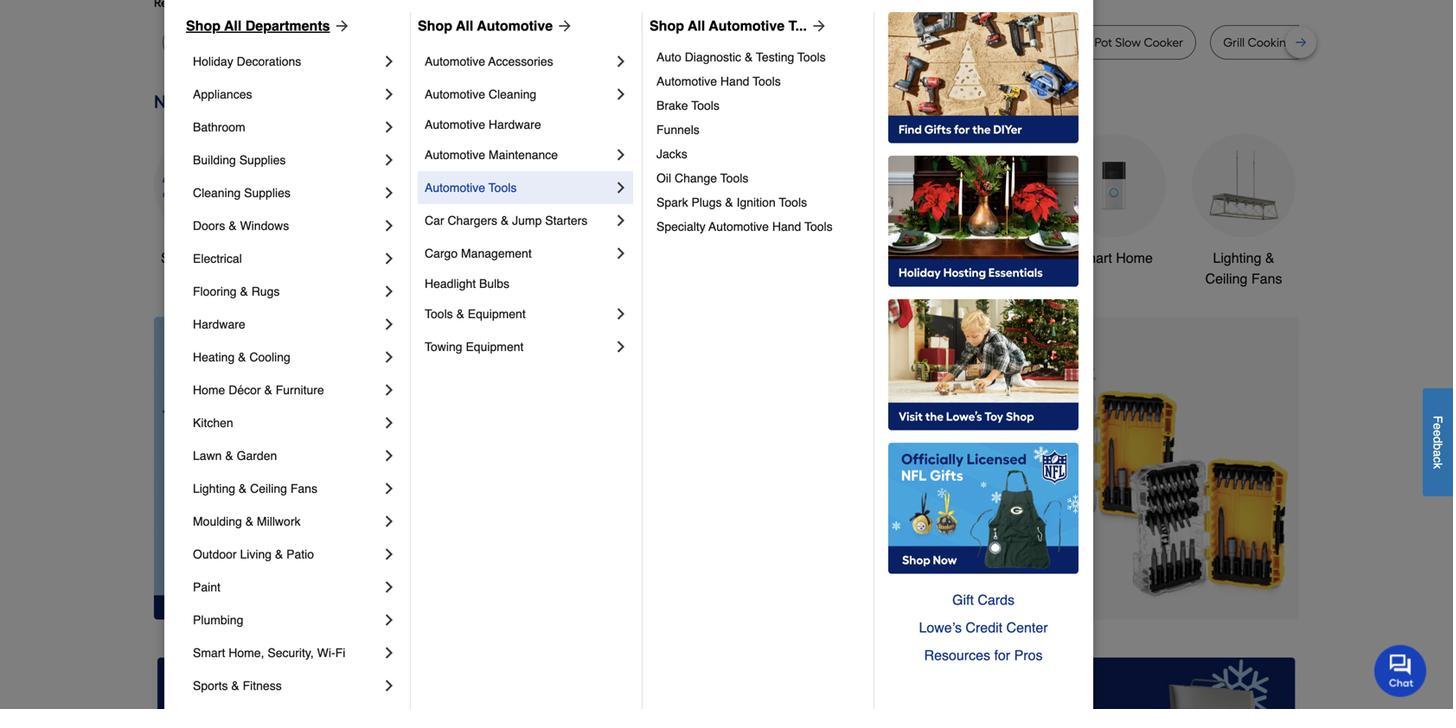 Task type: describe. For each thing, give the bounding box(es) containing it.
lowe's credit center
[[919, 620, 1048, 636]]

0 horizontal spatial home
[[193, 383, 225, 397]]

0 vertical spatial bathroom
[[193, 120, 245, 134]]

chevron right image for automotive accessories
[[612, 53, 630, 70]]

smart home, security, wi-fi
[[193, 646, 345, 660]]

plugs
[[692, 196, 722, 209]]

automotive maintenance link
[[425, 138, 612, 171]]

grate
[[1297, 35, 1329, 50]]

home,
[[229, 646, 264, 660]]

chevron right image for automotive cleaning
[[612, 86, 630, 103]]

arrow right image
[[553, 17, 574, 35]]

electrical link
[[193, 242, 381, 275]]

automotive accessories link
[[425, 45, 612, 78]]

f e e d b a c k
[[1431, 416, 1445, 469]]

crock pot slow cooker
[[1059, 35, 1184, 50]]

supplies for cleaning supplies
[[244, 186, 291, 200]]

find gifts for the diyer. image
[[888, 12, 1079, 144]]

& inside the flooring & rugs link
[[240, 285, 248, 298]]

f e e d b a c k button
[[1423, 388, 1453, 497]]

bulbs
[[479, 277, 510, 291]]

automotive hand tools
[[657, 74, 781, 88]]

funnels link
[[657, 118, 862, 142]]

outdoor for outdoor tools & equipment
[[805, 250, 855, 266]]

chevron right image for doors & windows
[[381, 217, 398, 234]]

home décor & furniture
[[193, 383, 324, 397]]

automotive down spark plugs & ignition tools
[[709, 220, 769, 234]]

doors
[[193, 219, 225, 233]]

spark plugs & ignition tools
[[657, 196, 807, 209]]

doors & windows link
[[193, 209, 381, 242]]

specialty automotive hand tools
[[657, 220, 833, 234]]

& inside moulding & millwork link
[[245, 515, 254, 529]]

pot for instant pot
[[1002, 35, 1020, 50]]

2 cooking from the left
[[1248, 35, 1294, 50]]

auto diagnostic & testing tools
[[657, 50, 826, 64]]

jacks
[[657, 147, 688, 161]]

flooring
[[193, 285, 237, 298]]

hardware link
[[193, 308, 381, 341]]

specialty automotive hand tools link
[[657, 215, 862, 239]]

1 e from the top
[[1431, 423, 1445, 430]]

car chargers & jump starters link
[[425, 204, 612, 237]]

triple
[[376, 35, 406, 50]]

officially licensed n f l gifts. shop now. image
[[888, 443, 1079, 574]]

all for shop all departments
[[224, 18, 242, 34]]

gift cards
[[952, 592, 1015, 608]]

chevron right image for hardware
[[381, 316, 398, 333]]

0 horizontal spatial bathroom link
[[193, 111, 381, 144]]

outdoor living & patio link
[[193, 538, 381, 571]]

building
[[193, 153, 236, 167]]

0 vertical spatial lighting
[[1213, 250, 1262, 266]]

equipment inside outdoor tools & equipment
[[822, 271, 888, 287]]

chevron right image for car chargers & jump starters
[[612, 212, 630, 229]]

chevron right image for sports & fitness
[[381, 677, 398, 695]]

décor
[[229, 383, 261, 397]]

chevron right image for automotive maintenance
[[612, 146, 630, 163]]

christmas decorations
[[558, 250, 632, 287]]

car chargers & jump starters
[[425, 214, 588, 228]]

shop for shop all automotive t...
[[650, 18, 684, 34]]

1 horizontal spatial bathroom link
[[933, 134, 1036, 269]]

plumbing
[[193, 613, 243, 627]]

smart for smart home, security, wi-fi
[[193, 646, 225, 660]]

& inside the doors & windows link
[[229, 219, 237, 233]]

up to 35 percent off select small appliances. image
[[546, 658, 907, 709]]

windows
[[240, 219, 289, 233]]

scroll to item #5 image
[[962, 589, 1003, 595]]

towing equipment
[[425, 340, 524, 354]]

chevron right image for outdoor living & patio
[[381, 546, 398, 563]]

scroll to item #2 image
[[833, 589, 875, 595]]

towing equipment link
[[425, 330, 612, 363]]

plumbing link
[[193, 604, 381, 637]]

cargo
[[425, 247, 458, 260]]

pot for crock pot slow cooker
[[1095, 35, 1112, 50]]

chevron right image for kitchen
[[381, 414, 398, 432]]

recommended searches for you heading
[[154, 0, 1299, 11]]

shop all automotive link
[[418, 16, 574, 36]]

shop for shop all departments
[[186, 18, 221, 34]]

gift
[[952, 592, 974, 608]]

automotive down recommended searches for you heading in the top of the page
[[709, 18, 785, 34]]

d
[[1431, 437, 1445, 443]]

sports
[[193, 679, 228, 693]]

2 vertical spatial equipment
[[466, 340, 524, 354]]

chevron right image for cleaning supplies
[[381, 184, 398, 202]]

1 cooking from the left
[[854, 35, 901, 50]]

auto diagnostic & testing tools link
[[657, 45, 862, 69]]

shop all automotive t... link
[[650, 16, 828, 36]]

chevron right image for plumbing
[[381, 612, 398, 629]]

garden
[[237, 449, 277, 463]]

all for shop all automotive t...
[[688, 18, 705, 34]]

lowe's credit center link
[[888, 614, 1079, 642]]

& inside sports & fitness link
[[231, 679, 239, 693]]

1 horizontal spatial bathroom
[[954, 250, 1014, 266]]

arrow right image for shop all departments
[[330, 17, 351, 35]]

& inside tools & equipment link
[[456, 307, 464, 321]]

0 horizontal spatial lighting & ceiling fans
[[193, 482, 317, 496]]

shop all deals link
[[154, 134, 258, 269]]

starters
[[545, 214, 588, 228]]

& inside outdoor tools & equipment
[[895, 250, 904, 266]]

& inside the lawn & garden link
[[225, 449, 233, 463]]

rugs
[[251, 285, 280, 298]]

microwave countertop
[[517, 35, 643, 50]]

automotive maintenance
[[425, 148, 558, 162]]

headlight bulbs link
[[425, 270, 630, 298]]

all for shop all deals
[[197, 250, 212, 266]]

1 vertical spatial ceiling
[[250, 482, 287, 496]]

chevron right image for flooring & rugs
[[381, 283, 398, 300]]

1 horizontal spatial hand
[[772, 220, 801, 234]]

diagnostic
[[685, 50, 741, 64]]

chevron right image for electrical
[[381, 250, 398, 267]]

center
[[1007, 620, 1048, 636]]

0 vertical spatial lighting & ceiling fans
[[1205, 250, 1282, 287]]

automotive accessories
[[425, 54, 553, 68]]

up to 50 percent off select tools and accessories. image
[[461, 317, 1299, 620]]

outdoor living & patio
[[193, 548, 314, 561]]

tools & equipment
[[425, 307, 526, 321]]

1 vertical spatial cleaning
[[193, 186, 241, 200]]

cargo management
[[425, 247, 532, 260]]

automotive for tools
[[425, 181, 485, 195]]

grill
[[1223, 35, 1245, 50]]

deals
[[216, 250, 251, 266]]

heating & cooling
[[193, 350, 291, 364]]

holiday
[[193, 54, 233, 68]]

sports & fitness link
[[193, 670, 381, 702]]

credit
[[966, 620, 1003, 636]]

sports & fitness
[[193, 679, 282, 693]]

crock for crock pot slow cooker
[[1059, 35, 1092, 50]]

visit the lowe's toy shop. image
[[888, 299, 1079, 431]]

accessories
[[488, 54, 553, 68]]

management
[[461, 247, 532, 260]]

lawn & garden link
[[193, 439, 381, 472]]

1 horizontal spatial fans
[[1252, 271, 1282, 287]]

outdoor tools & equipment
[[805, 250, 904, 287]]

& inside outdoor living & patio link
[[275, 548, 283, 561]]

fitness
[[243, 679, 282, 693]]

car
[[425, 214, 444, 228]]

smart home
[[1075, 250, 1153, 266]]

chevron right image for heating & cooling
[[381, 349, 398, 366]]

resources for pros
[[924, 647, 1043, 663]]

flooring & rugs link
[[193, 275, 381, 308]]

holiday decorations link
[[193, 45, 381, 78]]



Task type: vqa. For each thing, say whether or not it's contained in the screenshot.
5 Available's Available
no



Task type: locate. For each thing, give the bounding box(es) containing it.
furniture
[[276, 383, 324, 397]]

slow
[[409, 35, 435, 50], [1115, 35, 1141, 50]]

shop for shop all automotive
[[418, 18, 452, 34]]

& inside the car chargers & jump starters link
[[501, 214, 509, 228]]

1 cooker from the left
[[438, 35, 478, 50]]

0 horizontal spatial hardware
[[193, 317, 245, 331]]

tools inside outdoor tools & equipment
[[859, 250, 891, 266]]

0 horizontal spatial arrow right image
[[330, 17, 351, 35]]

chevron right image
[[381, 53, 398, 70], [381, 86, 398, 103], [381, 119, 398, 136], [612, 179, 630, 196], [381, 217, 398, 234], [381, 250, 398, 267], [381, 283, 398, 300], [612, 305, 630, 323], [381, 316, 398, 333], [381, 349, 398, 366], [381, 381, 398, 399], [381, 447, 398, 465], [381, 480, 398, 497], [381, 546, 398, 563], [381, 579, 398, 596], [381, 612, 398, 629], [381, 677, 398, 695]]

chevron right image for paint
[[381, 579, 398, 596]]

headlight
[[425, 277, 476, 291]]

1 vertical spatial home
[[193, 383, 225, 397]]

0 vertical spatial cleaning
[[489, 87, 536, 101]]

heating
[[193, 350, 235, 364]]

chevron right image for moulding & millwork
[[381, 513, 398, 530]]

automotive hand tools link
[[657, 69, 862, 93]]

0 horizontal spatial cleaning
[[193, 186, 241, 200]]

0 vertical spatial fans
[[1252, 271, 1282, 287]]

1 horizontal spatial cooker
[[1144, 35, 1184, 50]]

christmas
[[564, 250, 626, 266]]

supplies up windows
[[244, 186, 291, 200]]

automotive for hardware
[[425, 118, 485, 131]]

living
[[240, 548, 272, 561]]

2 horizontal spatial arrow right image
[[1267, 468, 1285, 486]]

automotive for hand
[[657, 74, 717, 88]]

0 horizontal spatial hand
[[721, 74, 749, 88]]

chevron right image for lighting & ceiling fans
[[381, 480, 398, 497]]

brake tools link
[[657, 93, 862, 118]]

arrow right image inside shop all automotive t... link
[[807, 17, 828, 35]]

for
[[994, 647, 1010, 663]]

& inside the auto diagnostic & testing tools link
[[745, 50, 753, 64]]

outdoor down moulding
[[193, 548, 237, 561]]

& inside spark plugs & ignition tools link
[[725, 196, 733, 209]]

1 horizontal spatial cleaning
[[489, 87, 536, 101]]

funnels
[[657, 123, 700, 137]]

automotive hardware link
[[425, 111, 630, 138]]

cleaning down automotive accessories link
[[489, 87, 536, 101]]

cleaning down building
[[193, 186, 241, 200]]

automotive up brake tools
[[657, 74, 717, 88]]

1 slow from the left
[[409, 35, 435, 50]]

0 horizontal spatial lighting
[[193, 482, 235, 496]]

& inside home décor & furniture link
[[264, 383, 272, 397]]

arrow right image inside shop all departments link
[[330, 17, 351, 35]]

cleaning
[[489, 87, 536, 101], [193, 186, 241, 200]]

shop all departments link
[[186, 16, 351, 36]]

pot for crock pot cooking pot
[[834, 35, 852, 50]]

3 pot from the left
[[1002, 35, 1020, 50]]

oil
[[657, 171, 671, 185]]

1 crock from the left
[[799, 35, 831, 50]]

shop inside shop all automotive t... link
[[650, 18, 684, 34]]

1 horizontal spatial shop
[[418, 18, 452, 34]]

shop up the holiday
[[186, 18, 221, 34]]

all for shop all automotive
[[456, 18, 473, 34]]

cards
[[978, 592, 1015, 608]]

supplies up the cleaning supplies
[[239, 153, 286, 167]]

automotive up chargers
[[425, 181, 485, 195]]

bathroom link
[[193, 111, 381, 144], [933, 134, 1036, 269]]

flooring & rugs
[[193, 285, 280, 298]]

holiday hosting essentials. image
[[888, 156, 1079, 287]]

appliances
[[193, 87, 252, 101]]

oil change tools link
[[657, 166, 862, 190]]

shop inside shop all departments link
[[186, 18, 221, 34]]

2 crock from the left
[[1059, 35, 1092, 50]]

hand down spark plugs & ignition tools link
[[772, 220, 801, 234]]

1 vertical spatial outdoor
[[193, 548, 237, 561]]

f
[[1431, 416, 1445, 423]]

automotive down triple slow cooker
[[425, 54, 485, 68]]

1 horizontal spatial hardware
[[489, 118, 541, 131]]

1 vertical spatial equipment
[[468, 307, 526, 321]]

chevron right image for bathroom
[[381, 119, 398, 136]]

1 horizontal spatial lighting & ceiling fans link
[[1192, 134, 1296, 289]]

automotive up automotive tools
[[425, 148, 485, 162]]

shop these last-minute gifts. $99 or less. quantities are limited and won't last. image
[[154, 317, 433, 620]]

hand
[[721, 74, 749, 88], [772, 220, 801, 234]]

automotive down automotive cleaning
[[425, 118, 485, 131]]

1 vertical spatial supplies
[[244, 186, 291, 200]]

electrical
[[193, 252, 242, 266]]

1 vertical spatial hardware
[[193, 317, 245, 331]]

outdoor for outdoor living & patio
[[193, 548, 237, 561]]

1 vertical spatial decorations
[[558, 271, 632, 287]]

automotive for maintenance
[[425, 148, 485, 162]]

1 vertical spatial lighting & ceiling fans link
[[193, 472, 381, 505]]

0 horizontal spatial shop
[[186, 18, 221, 34]]

countertop
[[580, 35, 643, 50]]

1 vertical spatial lighting
[[193, 482, 235, 496]]

cooking
[[854, 35, 901, 50], [1248, 35, 1294, 50]]

automotive for cleaning
[[425, 87, 485, 101]]

automotive up 'automotive hardware'
[[425, 87, 485, 101]]

lowe's
[[919, 620, 962, 636]]

& inside the 'heating & cooling' link
[[238, 350, 246, 364]]

rack
[[1397, 35, 1424, 50]]

1 vertical spatial fans
[[291, 482, 317, 496]]

0 horizontal spatial outdoor
[[193, 548, 237, 561]]

home décor & furniture link
[[193, 374, 381, 407]]

hardware down automotive cleaning link
[[489, 118, 541, 131]]

shop all automotive t...
[[650, 18, 807, 34]]

chevron right image for appliances
[[381, 86, 398, 103]]

supplies for building supplies
[[239, 153, 286, 167]]

0 vertical spatial supplies
[[239, 153, 286, 167]]

2 horizontal spatial shop
[[650, 18, 684, 34]]

0 horizontal spatial fans
[[291, 482, 317, 496]]

0 horizontal spatial lighting & ceiling fans link
[[193, 472, 381, 505]]

2 e from the top
[[1431, 430, 1445, 437]]

cooker down the shop all automotive
[[438, 35, 478, 50]]

2 shop from the left
[[418, 18, 452, 34]]

automotive for accessories
[[425, 54, 485, 68]]

1 horizontal spatial decorations
[[558, 271, 632, 287]]

0 horizontal spatial crock
[[799, 35, 831, 50]]

shop up auto
[[650, 18, 684, 34]]

all up diagnostic
[[688, 18, 705, 34]]

0 horizontal spatial cooking
[[854, 35, 901, 50]]

chevron right image for home décor & furniture
[[381, 381, 398, 399]]

outdoor down the specialty automotive hand tools link
[[805, 250, 855, 266]]

new deals every day during 25 days of deals image
[[154, 87, 1299, 116]]

departments
[[245, 18, 330, 34]]

chevron right image for cargo management
[[612, 245, 630, 262]]

0 vertical spatial decorations
[[237, 54, 301, 68]]

0 vertical spatial outdoor
[[805, 250, 855, 266]]

1 horizontal spatial slow
[[1115, 35, 1141, 50]]

e
[[1431, 423, 1445, 430], [1431, 430, 1445, 437]]

1 horizontal spatial ceiling
[[1205, 271, 1248, 287]]

decorations down "christmas"
[[558, 271, 632, 287]]

christmas decorations link
[[543, 134, 647, 289]]

lawn & garden
[[193, 449, 277, 463]]

decorations for holiday
[[237, 54, 301, 68]]

1 horizontal spatial arrow right image
[[807, 17, 828, 35]]

0 horizontal spatial bathroom
[[193, 120, 245, 134]]

1 horizontal spatial crock
[[1059, 35, 1092, 50]]

all
[[224, 18, 242, 34], [456, 18, 473, 34], [688, 18, 705, 34], [197, 250, 212, 266]]

0 horizontal spatial decorations
[[237, 54, 301, 68]]

building supplies link
[[193, 144, 381, 176]]

instant pot
[[961, 35, 1020, 50]]

e up d
[[1431, 423, 1445, 430]]

cooling
[[249, 350, 291, 364]]

2 pot from the left
[[904, 35, 921, 50]]

0 vertical spatial ceiling
[[1205, 271, 1248, 287]]

scroll to item #4 image
[[920, 589, 962, 595]]

smart for smart home
[[1075, 250, 1112, 266]]

outdoor inside outdoor tools & equipment
[[805, 250, 855, 266]]

crock
[[799, 35, 831, 50], [1059, 35, 1092, 50]]

chevron right image
[[612, 53, 630, 70], [612, 86, 630, 103], [612, 146, 630, 163], [381, 151, 398, 169], [381, 184, 398, 202], [612, 212, 630, 229], [612, 245, 630, 262], [612, 338, 630, 356], [381, 414, 398, 432], [381, 513, 398, 530], [381, 644, 398, 662]]

3 shop from the left
[[650, 18, 684, 34]]

0 horizontal spatial ceiling
[[250, 482, 287, 496]]

shop up triple slow cooker
[[418, 18, 452, 34]]

chevron right image for towing equipment
[[612, 338, 630, 356]]

1 horizontal spatial cooking
[[1248, 35, 1294, 50]]

all up triple slow cooker
[[456, 18, 473, 34]]

maintenance
[[489, 148, 558, 162]]

arrow right image for shop all automotive t...
[[807, 17, 828, 35]]

0 vertical spatial equipment
[[822, 271, 888, 287]]

1 horizontal spatial lighting
[[1213, 250, 1262, 266]]

chargers
[[448, 214, 497, 228]]

1 horizontal spatial smart
[[1075, 250, 1112, 266]]

chevron right image for automotive tools
[[612, 179, 630, 196]]

b
[[1431, 443, 1445, 450]]

automotive tools
[[425, 181, 517, 195]]

chevron right image for holiday decorations
[[381, 53, 398, 70]]

1 pot from the left
[[834, 35, 852, 50]]

crock down t...
[[799, 35, 831, 50]]

crock right instant pot
[[1059, 35, 1092, 50]]

supplies inside building supplies link
[[239, 153, 286, 167]]

2 slow from the left
[[1115, 35, 1141, 50]]

smart
[[1075, 250, 1112, 266], [193, 646, 225, 660]]

resources for pros link
[[888, 642, 1079, 670]]

heating & cooling link
[[193, 341, 381, 374]]

lighting & ceiling fans link
[[1192, 134, 1296, 289], [193, 472, 381, 505]]

paint
[[193, 580, 221, 594]]

tools
[[798, 50, 826, 64], [753, 74, 781, 88], [691, 99, 720, 112], [720, 171, 749, 185], [489, 181, 517, 195], [779, 196, 807, 209], [805, 220, 833, 234], [449, 250, 482, 266], [859, 250, 891, 266], [425, 307, 453, 321]]

patio
[[286, 548, 314, 561]]

0 vertical spatial lighting & ceiling fans link
[[1192, 134, 1296, 289]]

chevron right image for smart home, security, wi-fi
[[381, 644, 398, 662]]

1 horizontal spatial outdoor
[[805, 250, 855, 266]]

1 vertical spatial smart
[[193, 646, 225, 660]]

shop
[[161, 250, 193, 266]]

supplies
[[239, 153, 286, 167], [244, 186, 291, 200]]

supplies inside the 'cleaning supplies' link
[[244, 186, 291, 200]]

smart home link
[[1062, 134, 1166, 269]]

equipment
[[822, 271, 888, 287], [468, 307, 526, 321], [466, 340, 524, 354]]

t...
[[789, 18, 807, 34]]

0 horizontal spatial cooker
[[438, 35, 478, 50]]

millwork
[[257, 515, 301, 529]]

automotive cleaning
[[425, 87, 536, 101]]

k
[[1431, 463, 1445, 469]]

cooker
[[438, 35, 478, 50], [1144, 35, 1184, 50]]

0 horizontal spatial smart
[[193, 646, 225, 660]]

decorations down shop all departments link
[[237, 54, 301, 68]]

lighting
[[1213, 250, 1262, 266], [193, 482, 235, 496]]

4 pot from the left
[[1095, 35, 1112, 50]]

1 horizontal spatial lighting & ceiling fans
[[1205, 250, 1282, 287]]

crock for crock pot cooking pot
[[799, 35, 831, 50]]

0 horizontal spatial slow
[[409, 35, 435, 50]]

shop inside shop all automotive link
[[418, 18, 452, 34]]

triple slow cooker
[[376, 35, 478, 50]]

decorations for christmas
[[558, 271, 632, 287]]

moulding & millwork link
[[193, 505, 381, 538]]

0 vertical spatial smart
[[1075, 250, 1112, 266]]

all up holiday decorations
[[224, 18, 242, 34]]

hand down the auto diagnostic & testing tools
[[721, 74, 749, 88]]

1 vertical spatial hand
[[772, 220, 801, 234]]

0 vertical spatial hardware
[[489, 118, 541, 131]]

a
[[1431, 450, 1445, 457]]

home
[[1116, 250, 1153, 266], [193, 383, 225, 397]]

all right shop
[[197, 250, 212, 266]]

gift cards link
[[888, 587, 1079, 614]]

chat invite button image
[[1375, 645, 1427, 697]]

wi-
[[317, 646, 335, 660]]

0 vertical spatial hand
[[721, 74, 749, 88]]

smart home, security, wi-fi link
[[193, 637, 381, 670]]

1 shop from the left
[[186, 18, 221, 34]]

1 vertical spatial bathroom
[[954, 250, 1014, 266]]

2 cooker from the left
[[1144, 35, 1184, 50]]

get up to 2 free select tools or batteries when you buy 1 with select purchases. image
[[157, 658, 518, 709]]

chevron right image for tools & equipment
[[612, 305, 630, 323]]

chevron right image for lawn & garden
[[381, 447, 398, 465]]

paint link
[[193, 571, 381, 604]]

building supplies
[[193, 153, 286, 167]]

cooker left grill
[[1144, 35, 1184, 50]]

security,
[[268, 646, 314, 660]]

chevron right image for building supplies
[[381, 151, 398, 169]]

&
[[1331, 35, 1340, 50], [745, 50, 753, 64], [725, 196, 733, 209], [501, 214, 509, 228], [229, 219, 237, 233], [895, 250, 904, 266], [1265, 250, 1275, 266], [240, 285, 248, 298], [456, 307, 464, 321], [238, 350, 246, 364], [264, 383, 272, 397], [225, 449, 233, 463], [239, 482, 247, 496], [245, 515, 254, 529], [275, 548, 283, 561], [231, 679, 239, 693]]

automotive up automotive accessories link
[[477, 18, 553, 34]]

up to 30 percent off select grills and accessories. image
[[935, 658, 1296, 709]]

auto
[[657, 50, 681, 64]]

1 horizontal spatial home
[[1116, 250, 1153, 266]]

hardware down flooring at the left of page
[[193, 317, 245, 331]]

arrow right image
[[330, 17, 351, 35], [807, 17, 828, 35], [1267, 468, 1285, 486]]

doors & windows
[[193, 219, 289, 233]]

brake tools
[[657, 99, 720, 112]]

e up 'b'
[[1431, 430, 1445, 437]]

1 vertical spatial lighting & ceiling fans
[[193, 482, 317, 496]]

spark
[[657, 196, 688, 209]]

0 vertical spatial home
[[1116, 250, 1153, 266]]



